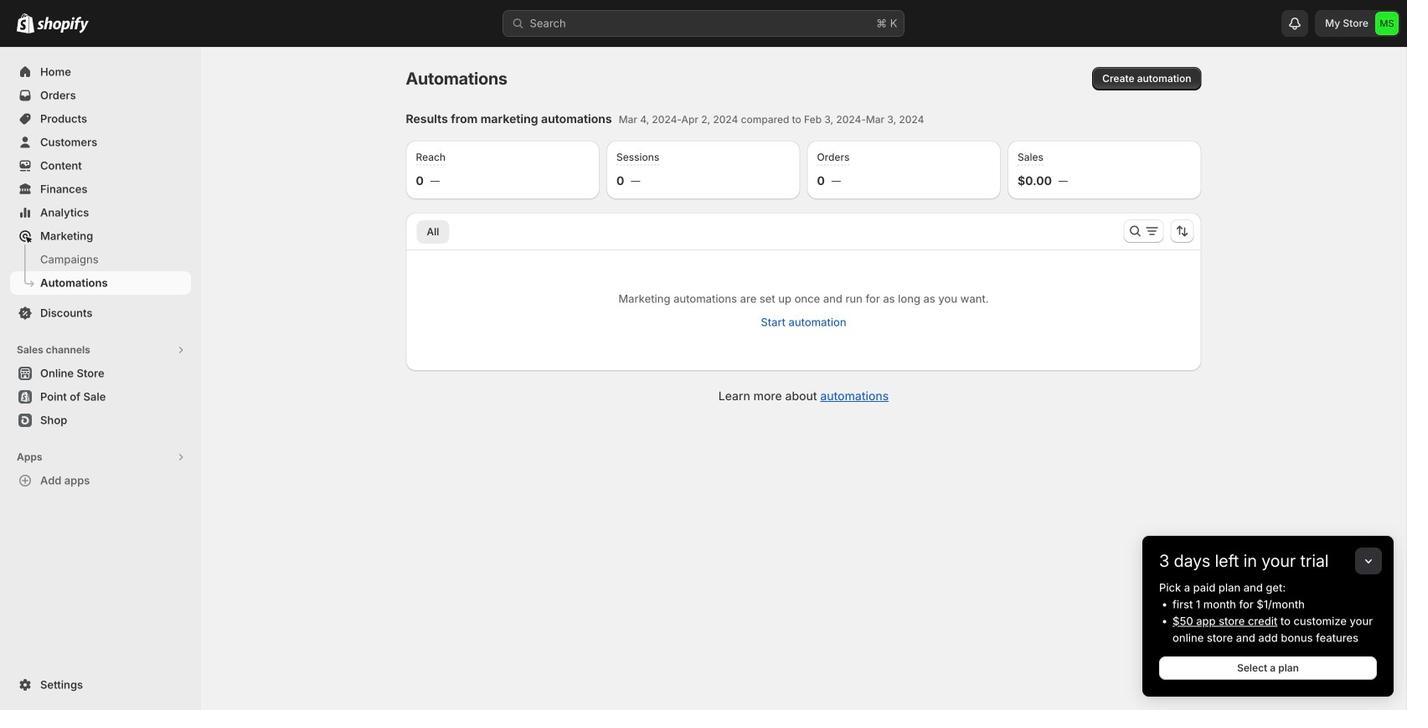 Task type: vqa. For each thing, say whether or not it's contained in the screenshot.
text field
no



Task type: describe. For each thing, give the bounding box(es) containing it.
shopify image
[[17, 13, 34, 33]]



Task type: locate. For each thing, give the bounding box(es) containing it.
shopify image
[[37, 17, 89, 33]]

my store image
[[1376, 12, 1399, 35]]



